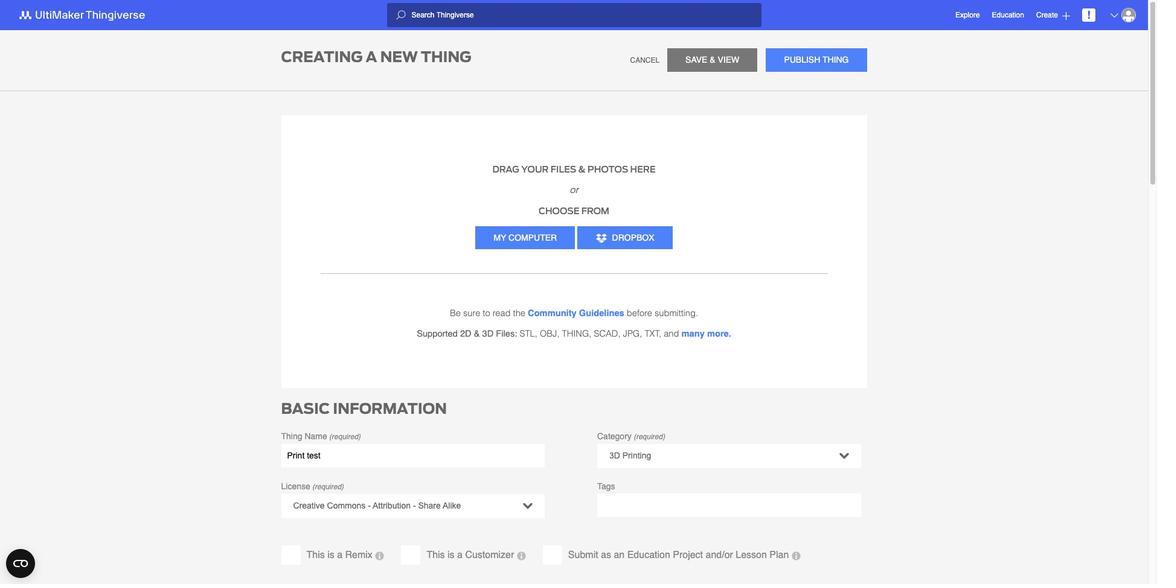 Task type: describe. For each thing, give the bounding box(es) containing it.
txt,
[[645, 329, 662, 339]]

is for remix
[[328, 551, 334, 561]]

or
[[570, 185, 579, 196]]

supported 2d & 3d files: stl, obj, thing, scad, jpg, txt, and many more.
[[417, 329, 731, 339]]

name
[[305, 432, 327, 442]]

drag
[[493, 163, 519, 176]]

choose from
[[539, 205, 609, 217]]

cancel link
[[630, 56, 662, 65]]

customizer
[[465, 551, 514, 561]]

lesson
[[736, 551, 767, 561]]

this is a remix
[[307, 551, 375, 561]]

from
[[582, 205, 609, 217]]

be sure to read the community guidelines before submitting.
[[450, 309, 698, 318]]

1 horizontal spatial thing
[[421, 47, 471, 68]]

makerbot logo image
[[12, 8, 159, 22]]

basic
[[281, 399, 330, 420]]

plusicon image
[[1063, 12, 1070, 20]]

save
[[686, 55, 708, 65]]

my computer
[[494, 233, 557, 243]]

create button
[[1037, 5, 1070, 25]]

before
[[627, 309, 652, 318]]

publish thing
[[784, 55, 849, 65]]

the
[[513, 309, 526, 318]]

publish thing button
[[766, 48, 867, 72]]

create
[[1037, 11, 1058, 19]]

!
[[1087, 8, 1091, 21]]

jpg,
[[623, 329, 642, 339]]

Search Thingiverse text field
[[406, 10, 761, 20]]

an
[[614, 551, 625, 561]]

avatar image
[[1122, 8, 1136, 22]]

1 horizontal spatial a
[[366, 47, 377, 68]]

read
[[493, 309, 511, 318]]

dropbox
[[612, 233, 655, 243]]

education link
[[992, 9, 1024, 21]]

explore
[[956, 11, 980, 19]]

view
[[718, 55, 740, 65]]

submit
[[568, 551, 598, 561]]

scad,
[[594, 329, 621, 339]]

thing inside button
[[823, 55, 849, 65]]

category
[[597, 432, 632, 442]]

sure
[[463, 309, 480, 318]]

a for this is a remix
[[337, 551, 343, 561]]

information
[[333, 399, 447, 420]]



Task type: locate. For each thing, give the bounding box(es) containing it.
cancel
[[630, 56, 662, 65]]

1 horizontal spatial is
[[448, 551, 455, 561]]

thing
[[421, 47, 471, 68], [823, 55, 849, 65], [281, 432, 302, 442]]

& inside button
[[710, 55, 716, 65]]

is
[[328, 551, 334, 561], [448, 551, 455, 561]]

! link
[[1082, 8, 1096, 22]]

community
[[528, 309, 577, 318]]

and/or
[[706, 551, 733, 561]]

1 horizontal spatial education
[[992, 11, 1024, 19]]

project
[[673, 551, 703, 561]]

thing right the publish
[[823, 55, 849, 65]]

1 is from the left
[[328, 551, 334, 561]]

2 horizontal spatial &
[[710, 55, 716, 65]]

files
[[551, 163, 577, 176]]

2 vertical spatial &
[[474, 329, 480, 339]]

2 horizontal spatial a
[[457, 551, 463, 561]]

creating
[[281, 47, 363, 68]]

3d
[[482, 329, 494, 339]]

this
[[307, 551, 325, 561], [427, 551, 445, 561]]

0 horizontal spatial thing
[[281, 432, 302, 442]]

search control image
[[396, 10, 406, 20]]

files:
[[496, 329, 517, 339]]

photos
[[588, 163, 628, 176]]

submit as an education project and/or lesson plan
[[568, 551, 792, 561]]

& left view
[[710, 55, 716, 65]]

0 horizontal spatial education
[[627, 551, 670, 561]]

license
[[281, 482, 310, 492]]

0 horizontal spatial &
[[474, 329, 480, 339]]

None text field
[[281, 445, 545, 468], [597, 494, 861, 517], [281, 445, 545, 468], [597, 494, 861, 517]]

& left 3d
[[474, 329, 480, 339]]

1 this from the left
[[307, 551, 325, 561]]

a
[[366, 47, 377, 68], [337, 551, 343, 561], [457, 551, 463, 561]]

your
[[521, 163, 549, 176]]

obj,
[[540, 329, 560, 339]]

2 is from the left
[[448, 551, 455, 561]]

this is a customizer
[[427, 551, 514, 561]]

0 vertical spatial &
[[710, 55, 716, 65]]

a left "customizer"
[[457, 551, 463, 561]]

this left remix
[[307, 551, 325, 561]]

here
[[630, 163, 656, 176]]

drag your files & photos here
[[493, 163, 656, 176]]

tags
[[597, 482, 615, 492]]

1 horizontal spatial this
[[427, 551, 445, 561]]

publish
[[784, 55, 821, 65]]

basic information
[[281, 399, 447, 420]]

to
[[483, 309, 490, 318]]

my
[[494, 233, 506, 243]]

save & view
[[686, 55, 740, 65]]

and
[[664, 329, 679, 339]]

remix
[[345, 551, 373, 561]]

many
[[682, 329, 705, 339]]

a for this is a customizer
[[457, 551, 463, 561]]

guidelines
[[579, 309, 624, 318]]

2d
[[460, 329, 472, 339]]

&
[[710, 55, 716, 65], [579, 163, 586, 176], [474, 329, 480, 339]]

save & view button
[[668, 48, 758, 72]]

0 horizontal spatial this
[[307, 551, 325, 561]]

education
[[992, 11, 1024, 19], [627, 551, 670, 561]]

0 horizontal spatial a
[[337, 551, 343, 561]]

is for customizer
[[448, 551, 455, 561]]

this for this is a customizer
[[427, 551, 445, 561]]

thing right new at the top of the page
[[421, 47, 471, 68]]

as
[[601, 551, 611, 561]]

this left "customizer"
[[427, 551, 445, 561]]

be
[[450, 309, 461, 318]]

a left new at the top of the page
[[366, 47, 377, 68]]

thing left name
[[281, 432, 302, 442]]

1 horizontal spatial &
[[579, 163, 586, 176]]

explore button
[[956, 5, 980, 25]]

choose
[[539, 205, 580, 217]]

creating a new thing
[[281, 47, 471, 68]]

thing,
[[562, 329, 592, 339]]

education right an
[[627, 551, 670, 561]]

education left create
[[992, 11, 1024, 19]]

a left remix
[[337, 551, 343, 561]]

0 vertical spatial education
[[992, 11, 1024, 19]]

computer
[[509, 233, 557, 243]]

& right the files
[[579, 163, 586, 176]]

plan
[[770, 551, 789, 561]]

more.
[[707, 329, 731, 339]]

open widget image
[[6, 550, 35, 579]]

0 horizontal spatial is
[[328, 551, 334, 561]]

is left "customizer"
[[448, 551, 455, 561]]

2 this from the left
[[427, 551, 445, 561]]

1 vertical spatial education
[[627, 551, 670, 561]]

stl,
[[520, 329, 538, 339]]

new
[[380, 47, 418, 68]]

submitting.
[[655, 309, 698, 318]]

1 vertical spatial &
[[579, 163, 586, 176]]

2 horizontal spatial thing
[[823, 55, 849, 65]]

thing name
[[281, 432, 327, 442]]

supported
[[417, 329, 458, 339]]

this for this is a remix
[[307, 551, 325, 561]]

is left remix
[[328, 551, 334, 561]]



Task type: vqa. For each thing, say whether or not it's contained in the screenshot.
LICENSE
yes



